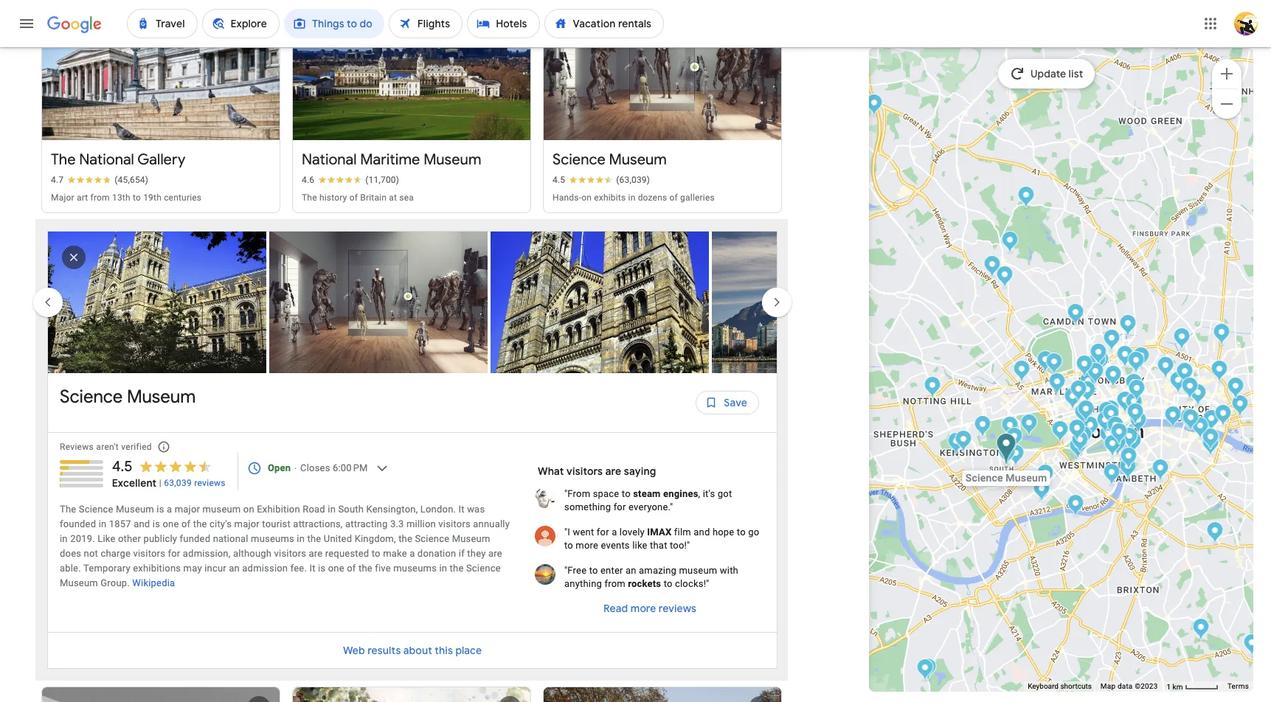 Task type: describe. For each thing, give the bounding box(es) containing it.
of down requested
[[347, 563, 356, 574]]

sainsbury wing image
[[1098, 401, 1115, 426]]

"from
[[564, 488, 590, 499]]

museum of london image
[[1169, 371, 1186, 395]]

founded
[[60, 519, 96, 530]]

in down donation
[[439, 563, 447, 574]]

victoria memorial image
[[1075, 426, 1092, 450]]

place
[[455, 644, 482, 657]]

went
[[573, 527, 594, 538]]

institute of contemporary arts image
[[1096, 411, 1113, 435]]

wikipedia
[[132, 578, 175, 589]]

victoria and albert museum image
[[1007, 444, 1024, 468]]

amazing
[[639, 565, 677, 576]]

road
[[303, 504, 325, 515]]

and inside the science museum is a major museum on exhibition road in south kensington, london. it was founded in 1857 and is one of the city's major tourist attractions, attracting 3.3 million visitors annually in 2019. like other publicly funded national museums in the united kingdom, the science museum does not charge visitors for admission, although visitors are requested to make a donation if they are able. temporary exhibitions may incur an admission fee. it is one of the five museums in the science museum group.
[[134, 519, 150, 530]]

the serpentine image
[[1020, 414, 1037, 438]]

to down "amazing"
[[664, 578, 673, 589]]

save saatchi gallery to collection image
[[743, 690, 778, 702]]

1 km button
[[1162, 682, 1223, 692]]

to inside "free to enter an amazing museum with anything from
[[589, 565, 598, 576]]

group.
[[101, 578, 130, 589]]

1 vertical spatial one
[[328, 563, 344, 574]]

lisson gallery image
[[1013, 360, 1030, 384]]

anything
[[564, 578, 602, 589]]

london transport museum image
[[1116, 391, 1133, 415]]

in right road
[[328, 504, 336, 515]]

1 vertical spatial a
[[612, 527, 617, 538]]

in down (63,039)
[[628, 192, 636, 203]]

0 horizontal spatial it
[[309, 563, 315, 574]]

in up like
[[99, 519, 107, 530]]

reviews aren't verified image
[[146, 429, 181, 465]]

keyboard shortcuts button
[[1028, 682, 1092, 692]]

buckingham palace image
[[1073, 428, 1090, 452]]

sir john soane's museum image
[[1125, 373, 1142, 398]]

crime museum image
[[1110, 423, 1127, 447]]

science up donation
[[415, 533, 450, 544]]

engines
[[663, 488, 698, 499]]

south london gallery image
[[1206, 522, 1223, 546]]

the royal mews, buckingham palace image
[[1069, 437, 1086, 461]]

camden art centre image
[[983, 255, 1000, 280]]

the down the attractions,
[[307, 533, 321, 544]]

hands-on exhibits in dozens of galleries
[[553, 192, 715, 203]]

(11,700)
[[365, 175, 399, 185]]

1 vertical spatial museums
[[393, 563, 437, 574]]

to down "i
[[564, 540, 573, 551]]

museum up they
[[452, 533, 490, 544]]

exhibition
[[257, 504, 300, 515]]

reviews
[[60, 442, 94, 452]]

reviews aren't verified
[[60, 442, 152, 452]]

admission
[[242, 563, 288, 574]]

maritime
[[360, 150, 420, 169]]

for inside , it's got something for everyone."
[[614, 502, 626, 513]]

(63,039)
[[616, 175, 650, 185]]

visitors up exhibitions
[[133, 548, 165, 559]]

63,039
[[164, 478, 192, 488]]

of right "dozens"
[[670, 192, 678, 203]]

winchester palace image
[[1182, 409, 1199, 433]]

the down if
[[450, 563, 464, 574]]

hayward gallery image
[[1130, 411, 1147, 435]]

if
[[459, 548, 465, 559]]

open
[[268, 462, 291, 474]]

to inside the science museum is a major museum on exhibition road in south kensington, london. it was founded in 1857 and is one of the city's major tourist attractions, attracting 3.3 million visitors annually in 2019. like other publicly funded national museums in the united kingdom, the science museum does not charge visitors for admission, although visitors are requested to make a donation if they are able. temporary exhibitions may incur an admission fee. it is one of the five museums in the science museum group.
[[372, 548, 381, 559]]

battersea power station image
[[1067, 494, 1084, 519]]

science up the reviews
[[60, 386, 123, 408]]

jack the ripper museum image
[[1231, 395, 1248, 419]]

3.3
[[390, 519, 404, 530]]

major art from 13th to 19th centuries
[[51, 192, 202, 203]]

4.6 out of 5 stars from 11,700 reviews image
[[302, 174, 399, 186]]

barbican centre image
[[1176, 362, 1193, 387]]

1 horizontal spatial major
[[234, 519, 260, 530]]

kenwood house image
[[1017, 186, 1034, 210]]

2 vertical spatial is
[[318, 563, 326, 574]]

1 vertical spatial is
[[153, 519, 160, 530]]

0 horizontal spatial museums
[[251, 533, 294, 544]]

twist museum image
[[1070, 380, 1087, 404]]

more inside film and hope to go to more events like that too!"
[[576, 540, 598, 551]]

somerset house image
[[1126, 394, 1143, 418]]

does
[[60, 548, 81, 559]]

britain
[[360, 192, 387, 203]]

the wallace collection image
[[1048, 373, 1065, 397]]

"i went for a lovely imax
[[564, 527, 672, 538]]

reviews inside excellent | 63,039 reviews
[[194, 478, 226, 488]]

63,039 reviews link
[[164, 477, 226, 489]]

london.
[[420, 504, 456, 515]]

main menu image
[[18, 15, 35, 32]]

imax
[[647, 527, 672, 538]]

2019.
[[70, 533, 95, 544]]

keyboard
[[1028, 683, 1059, 691]]

science down they
[[466, 563, 501, 574]]

banqueting house image
[[1107, 416, 1124, 440]]

wimbledon lawn tennis museum image
[[919, 658, 936, 682]]

that
[[650, 540, 667, 551]]

the state rooms image
[[1071, 431, 1088, 455]]

the cinema museum image
[[1152, 459, 1169, 483]]

science up 4.5 out of 5 stars from 63,039 reviews image
[[553, 150, 606, 169]]

tate britain image
[[1103, 463, 1120, 488]]

about
[[403, 644, 432, 657]]

victoria miro image
[[1173, 328, 1190, 352]]

what visitors are saying
[[538, 465, 656, 478]]

palace of westminster image
[[1109, 434, 1126, 458]]

science up founded
[[79, 504, 113, 515]]

"from space to steam engines
[[564, 488, 698, 499]]

save
[[724, 396, 747, 409]]

the left five
[[359, 563, 372, 574]]

all england lawn tennis & croquet club image
[[916, 659, 933, 683]]

"free to enter an amazing museum with anything from
[[564, 565, 739, 589]]

read
[[603, 602, 628, 615]]

the postal museum image
[[1133, 347, 1149, 371]]

enter
[[601, 565, 623, 576]]

for inside the science museum is a major museum on exhibition road in south kensington, london. it was founded in 1857 and is one of the city's major tourist attractions, attracting 3.3 million visitors annually in 2019. like other publicly funded national museums in the united kingdom, the science museum does not charge visitors for admission, although visitors are requested to make a donation if they are able. temporary exhibitions may incur an admission fee. it is one of the five museums in the science museum group.
[[168, 548, 180, 559]]

1
[[1167, 683, 1171, 691]]

pollocks toy museum image
[[1087, 362, 1104, 387]]

2 national from the left
[[302, 150, 357, 169]]

1 horizontal spatial a
[[410, 548, 415, 559]]

art
[[77, 192, 88, 203]]

the design museum image
[[947, 432, 964, 457]]

donation
[[417, 548, 456, 559]]

national maritime museum
[[302, 150, 481, 169]]

history
[[319, 192, 347, 203]]

1 national from the left
[[79, 150, 134, 169]]

the for the national gallery
[[51, 150, 76, 169]]

the british museum image
[[1104, 365, 1121, 390]]

1 horizontal spatial are
[[488, 548, 502, 559]]

the queen's gallery, buckingham palace image
[[1071, 433, 1088, 457]]

the sherlock holmes museum image
[[1037, 350, 1054, 375]]

6:00 pm
[[333, 462, 368, 474]]

may
[[183, 563, 202, 574]]

4.7
[[51, 175, 64, 185]]

events
[[601, 540, 630, 551]]

serpentine gallery image
[[1001, 416, 1018, 440]]

space
[[593, 488, 619, 499]]

|
[[159, 478, 161, 488]]

petrie museum of egyptian archaeology image
[[1092, 350, 1109, 375]]

science museum image
[[996, 433, 1016, 466]]

the down 3.3
[[398, 533, 412, 544]]

(45,654)
[[115, 175, 148, 185]]

1 vertical spatial for
[[597, 527, 609, 538]]

1 vertical spatial more
[[631, 602, 656, 615]]

closes
[[300, 462, 330, 474]]

not
[[84, 548, 98, 559]]

update list
[[1031, 67, 1083, 80]]

map data ©2023
[[1101, 683, 1158, 691]]

the clink prison museum image
[[1180, 408, 1197, 432]]

sea
[[399, 192, 414, 203]]

major
[[51, 192, 74, 203]]

sambourne house image
[[955, 430, 972, 454]]

hunterian museum image
[[1128, 379, 1145, 404]]

st james's palace image
[[1082, 416, 1099, 440]]

parasol unit foundation for contemporary art image
[[1076, 355, 1093, 379]]

data
[[1118, 683, 1133, 691]]

, it's got something for everyone."
[[564, 488, 732, 513]]

the courtauld gallery image
[[1125, 393, 1142, 417]]

film and hope to go to more events like that too!"
[[564, 527, 759, 551]]

lovely
[[620, 527, 645, 538]]



Task type: vqa. For each thing, say whether or not it's contained in the screenshot.
Exhibits Of Mid-20Th-Century Modern Art
no



Task type: locate. For each thing, give the bounding box(es) containing it.
requested
[[325, 548, 369, 559]]

0 vertical spatial 4.5
[[553, 175, 565, 185]]

0 horizontal spatial 4.5
[[112, 457, 132, 476]]

national up '4.7 out of 5 stars from 45,654 reviews' image
[[79, 150, 134, 169]]

for
[[614, 502, 626, 513], [597, 527, 609, 538], [168, 548, 180, 559]]

1857
[[109, 519, 131, 530]]

4.5 for the 4.5 out of 5 stars from 63,039 reviews. excellent. 'element'
[[112, 457, 132, 476]]

is up publicly
[[153, 519, 160, 530]]

list item
[[491, 138, 712, 466], [48, 232, 269, 373], [269, 232, 491, 373], [712, 232, 933, 373]]

4.5 up excellent
[[112, 457, 132, 476]]

a right make in the left bottom of the page
[[410, 548, 415, 559]]

verified
[[121, 442, 152, 452]]

the photographers' gallery image
[[1079, 381, 1096, 405]]

km
[[1173, 683, 1183, 691]]

to right space
[[622, 488, 631, 499]]

to down kingdom,
[[372, 548, 381, 559]]

museum down able. on the bottom left of page
[[60, 578, 98, 589]]

terms link
[[1228, 683, 1249, 691]]

2 vertical spatial the
[[60, 504, 76, 515]]

1 horizontal spatial museums
[[393, 563, 437, 574]]

tower of london image
[[1214, 404, 1231, 429]]

1 vertical spatial major
[[234, 519, 260, 530]]

museum up clocks!"
[[679, 565, 717, 576]]

are right they
[[488, 548, 502, 559]]

film
[[674, 527, 691, 538]]

on left exhibition
[[243, 504, 254, 515]]

in up does
[[60, 533, 68, 544]]

1 vertical spatial on
[[243, 504, 254, 515]]

excellent | 63,039 reviews
[[112, 476, 226, 490]]

museums down make in the left bottom of the page
[[393, 563, 437, 574]]

national
[[213, 533, 248, 544]]

0 vertical spatial for
[[614, 502, 626, 513]]

an right 'incur'
[[229, 563, 240, 574]]

the up founded
[[60, 504, 76, 515]]

1 horizontal spatial 4.5
[[553, 175, 565, 185]]

like
[[632, 540, 648, 551]]

for down publicly
[[168, 548, 180, 559]]

4.5 inside 'element'
[[112, 457, 132, 476]]

0 horizontal spatial a
[[167, 504, 172, 515]]

the science museum is a major museum on exhibition road in south kensington, london. it was founded in 1857 and is one of the city's major tourist attractions, attracting 3.3 million visitors annually in 2019. like other publicly funded national museums in the united kingdom, the science museum does not charge visitors for admission, although visitors are requested to make a donation if they are able. temporary exhibitions may incur an admission fee. it is one of the five museums in the science museum group.
[[60, 504, 510, 589]]

map
[[1101, 683, 1116, 691]]

are down the attractions,
[[309, 548, 323, 559]]

1 vertical spatial 4.5
[[112, 457, 132, 476]]

white cube image
[[1202, 434, 1219, 458]]

©2023
[[1135, 683, 1158, 691]]

open ⋅ closes 6:00 pm
[[268, 462, 368, 474]]

tourist
[[262, 519, 291, 530]]

the inside the science museum is a major museum on exhibition road in south kensington, london. it was founded in 1857 and is one of the city's major tourist attractions, attracting 3.3 million visitors annually in 2019. like other publicly funded national museums in the united kingdom, the science museum does not charge visitors for admission, although visitors are requested to make a donation if they are able. temporary exhibitions may incur an admission fee. it is one of the five museums in the science museum group.
[[60, 504, 76, 515]]

are up space
[[605, 465, 621, 478]]

westminster abbey image
[[1104, 435, 1121, 459]]

and up other
[[134, 519, 150, 530]]

0 horizontal spatial on
[[243, 504, 254, 515]]

web
[[343, 644, 365, 657]]

like
[[98, 533, 115, 544]]

royal academy of arts image
[[1077, 400, 1094, 424]]

london fire brigade museum image
[[1119, 457, 1136, 482]]

major down 63,039 reviews link
[[175, 504, 200, 515]]

0 vertical spatial from
[[90, 192, 110, 203]]

0 vertical spatial major
[[175, 504, 200, 515]]

handel hendrix house image
[[1064, 387, 1081, 412]]

it left was
[[459, 504, 465, 515]]

1 vertical spatial from
[[605, 578, 626, 589]]

museum of brands image
[[924, 376, 941, 401]]

2 horizontal spatial a
[[612, 527, 617, 538]]

a up events on the left of page
[[612, 527, 617, 538]]

bank of england museum image
[[1189, 384, 1206, 408]]

national up 4.6
[[302, 150, 357, 169]]

0 horizontal spatial national
[[79, 150, 134, 169]]

dennis severs' house image
[[1211, 360, 1228, 384]]

waterloo bridge image
[[1127, 403, 1144, 427]]

florence nightingale museum image
[[1124, 432, 1141, 456]]

from inside "free to enter an amazing museum with anything from
[[605, 578, 626, 589]]

terms
[[1228, 683, 1249, 691]]

4.5 up hands-
[[553, 175, 565, 185]]

wellcome collection image
[[1090, 343, 1107, 367]]

visitors up fee.
[[274, 548, 306, 559]]

the down 4.6
[[302, 192, 317, 203]]

science museum up 4.5 out of 5 stars from 63,039 reviews image
[[553, 150, 667, 169]]

on
[[581, 192, 592, 203], [243, 504, 254, 515]]

4.5 for 4.5 out of 5 stars from 63,039 reviews image
[[553, 175, 565, 185]]

visitors up "from
[[567, 465, 603, 478]]

tate modern image
[[1164, 406, 1181, 430]]

0 horizontal spatial for
[[168, 548, 180, 559]]

fashion and textile museum image
[[1202, 428, 1219, 452]]

0 vertical spatial on
[[581, 192, 592, 203]]

0 horizontal spatial one
[[163, 519, 179, 530]]

zoom in map image
[[1218, 65, 1236, 82]]

0 horizontal spatial from
[[90, 192, 110, 203]]

0 horizontal spatial major
[[175, 504, 200, 515]]

guildhall image
[[1181, 377, 1198, 401]]

the green park image
[[1068, 419, 1085, 443]]

major up national
[[234, 519, 260, 530]]

keyboard shortcuts
[[1028, 683, 1092, 691]]

to left go
[[737, 527, 746, 538]]

the national gallery image
[[1102, 401, 1118, 426]]

an inside the science museum is a major museum on exhibition road in south kensington, london. it was founded in 1857 and is one of the city's major tourist attractions, attracting 3.3 million visitors annually in 2019. like other publicly funded national museums in the united kingdom, the science museum does not charge visitors for admission, although visitors are requested to make a donation if they are able. temporary exhibitions may incur an admission fee. it is one of the five museums in the science museum group.
[[229, 563, 240, 574]]

0 vertical spatial museums
[[251, 533, 294, 544]]

2 vertical spatial a
[[410, 548, 415, 559]]

dulwich picture gallery image
[[1192, 618, 1209, 643]]

,
[[698, 488, 700, 499]]

although
[[233, 548, 272, 559]]

visitors
[[567, 465, 603, 478], [438, 519, 471, 530], [133, 548, 165, 559], [274, 548, 306, 559]]

clocks!"
[[675, 578, 709, 589]]

the british library image
[[1103, 329, 1120, 353]]

south
[[338, 504, 364, 515]]

rockets to clocks!"
[[628, 578, 709, 589]]

map region
[[819, 0, 1271, 702]]

4.7 out of 5 stars from 45,654 reviews image
[[51, 174, 148, 186]]

charles dickens museum image
[[1127, 351, 1144, 376]]

bruce castle museum image
[[1215, 89, 1232, 114]]

one down requested
[[328, 563, 344, 574]]

was
[[467, 504, 485, 515]]

1 horizontal spatial it
[[459, 504, 465, 515]]

0 vertical spatial reviews
[[194, 478, 226, 488]]

and
[[134, 519, 150, 530], [694, 527, 710, 538]]

update
[[1031, 67, 1066, 80]]

museum of the home image
[[1213, 323, 1230, 347]]

excellent
[[112, 476, 157, 490]]

next image
[[759, 285, 795, 320]]

gallery
[[137, 150, 185, 169]]

museum of the order of saint john image
[[1157, 356, 1174, 381]]

0 horizontal spatial science museum
[[60, 386, 196, 408]]

2 horizontal spatial are
[[605, 465, 621, 478]]

it right fee.
[[309, 563, 315, 574]]

science museum up verified at the bottom of page
[[60, 386, 196, 408]]

1 horizontal spatial for
[[597, 527, 609, 538]]

museum inside "free to enter an amazing museum with anything from
[[679, 565, 717, 576]]

"i
[[564, 527, 570, 538]]

the shard image
[[1192, 417, 1208, 441]]

saatchi gallery image
[[1037, 464, 1054, 488]]

museum up reviews aren't verified image
[[127, 386, 196, 408]]

one up publicly
[[163, 519, 179, 530]]

on down 4.5 out of 5 stars from 63,039 reviews image
[[581, 192, 592, 203]]

0 vertical spatial is
[[157, 504, 164, 515]]

0 vertical spatial more
[[576, 540, 598, 551]]

in down the attractions,
[[297, 533, 305, 544]]

an inside "free to enter an amazing museum with anything from
[[626, 565, 636, 576]]

what
[[538, 465, 564, 478]]

0 vertical spatial science museum
[[553, 150, 667, 169]]

1 horizontal spatial an
[[626, 565, 636, 576]]

the up 4.7
[[51, 150, 76, 169]]

2 horizontal spatial for
[[614, 502, 626, 513]]

hope
[[713, 527, 734, 538]]

museum right maritime
[[424, 150, 481, 169]]

the cartoon museum image
[[1079, 372, 1096, 396]]

save kensington palace to collection image
[[492, 690, 527, 702]]

museums down tourist
[[251, 533, 294, 544]]

temporary
[[83, 563, 130, 574]]

0 vertical spatial the
[[51, 150, 76, 169]]

1 horizontal spatial and
[[694, 527, 710, 538]]

web results about this place
[[343, 644, 482, 657]]

1 horizontal spatial from
[[605, 578, 626, 589]]

churchill war rooms image
[[1099, 425, 1116, 449]]

horniman gardens image
[[1243, 634, 1260, 658]]

2 vertical spatial for
[[168, 548, 180, 559]]

4.5 inside image
[[553, 175, 565, 185]]

1 vertical spatial museum
[[679, 565, 717, 576]]

foundling museum image
[[1116, 345, 1133, 370]]

more down rockets
[[631, 602, 656, 615]]

an up rockets
[[626, 565, 636, 576]]

grant museum of zoology image
[[1089, 350, 1106, 375]]

1 horizontal spatial national
[[302, 150, 357, 169]]

london canal museum image
[[1119, 314, 1136, 339]]

natural history museum image
[[998, 443, 1015, 468]]

0 vertical spatial one
[[163, 519, 179, 530]]

from down '4.7 out of 5 stars from 45,654 reviews' image
[[90, 192, 110, 203]]

is down the |
[[157, 504, 164, 515]]

museum up (63,039)
[[609, 150, 667, 169]]

whitechapel gallery image
[[1227, 377, 1244, 401]]

at
[[389, 192, 397, 203]]

with
[[720, 565, 739, 576]]

museum up 1857
[[116, 504, 154, 515]]

a
[[167, 504, 172, 515], [612, 527, 617, 538], [410, 548, 415, 559]]

wikipedia link
[[132, 578, 175, 589]]

1 horizontal spatial on
[[581, 192, 592, 203]]

0 horizontal spatial are
[[309, 548, 323, 559]]

apsley house image
[[1051, 421, 1068, 445]]

attracting
[[345, 519, 388, 530]]

saying
[[624, 465, 656, 478]]

exhibits
[[594, 192, 626, 203]]

british muzeun image
[[1104, 365, 1121, 390]]

jewish museum london image
[[1067, 303, 1084, 328]]

of up the funded
[[181, 519, 191, 530]]

save button
[[696, 385, 759, 420]]

the for the science museum is a major museum on exhibition road in south kensington, london. it was founded in 1857 and is one of the city's major tourist attractions, attracting 3.3 million visitors annually in 2019. like other publicly funded national museums in the united kingdom, the science museum does not charge visitors for admission, although visitors are requested to make a donation if they are able. temporary exhibitions may incur an admission fee. it is one of the five museums in the science museum group.
[[60, 504, 76, 515]]

"free
[[564, 565, 587, 576]]

five
[[375, 563, 391, 574]]

hands-
[[553, 192, 581, 203]]

is
[[157, 504, 164, 515], [153, 519, 160, 530], [318, 563, 326, 574]]

⋅
[[293, 462, 298, 474]]

0 vertical spatial a
[[167, 504, 172, 515]]

13th
[[112, 192, 130, 203]]

1 vertical spatial it
[[309, 563, 315, 574]]

of down 4.6 out of 5 stars from 11,700 reviews image
[[349, 192, 358, 203]]

national army museum image
[[1033, 480, 1050, 504]]

something
[[564, 502, 611, 513]]

a down excellent | 63,039 reviews
[[167, 504, 172, 515]]

centuries
[[164, 192, 202, 203]]

royal air force museum london image
[[865, 94, 882, 118]]

previous image
[[30, 285, 66, 320]]

guildhall art gallery image
[[1181, 378, 1198, 403]]

steam
[[633, 488, 661, 499]]

museum inside the science museum is a major museum on exhibition road in south kensington, london. it was founded in 1857 and is one of the city's major tourist attractions, attracting 3.3 million visitors annually in 2019. like other publicly funded national museums in the united kingdom, the science museum does not charge visitors for admission, although visitors are requested to make a donation if they are able. temporary exhibitions may incur an admission fee. it is one of the five museums in the science museum group.
[[203, 504, 241, 515]]

admission,
[[183, 548, 231, 559]]

0 vertical spatial museum
[[203, 504, 241, 515]]

shortcuts
[[1061, 683, 1092, 691]]

0 horizontal spatial an
[[229, 563, 240, 574]]

exhibitions
[[133, 563, 181, 574]]

4.5
[[553, 175, 565, 185], [112, 457, 132, 476]]

on inside the science museum is a major museum on exhibition road in south kensington, london. it was founded in 1857 and is one of the city's major tourist attractions, attracting 3.3 million visitors annually in 2019. like other publicly funded national museums in the united kingdom, the science museum does not charge visitors for admission, although visitors are requested to make a donation if they are able. temporary exhibitions may incur an admission fee. it is one of the five museums in the science museum group.
[[243, 504, 254, 515]]

an
[[229, 563, 240, 574], [626, 565, 636, 576]]

burgh house image
[[1001, 231, 1018, 255]]

0 horizontal spatial museum
[[203, 504, 241, 515]]

the national gallery
[[51, 150, 185, 169]]

kensington palace image
[[974, 415, 991, 440]]

museum up city's
[[203, 504, 241, 515]]

able.
[[60, 563, 81, 574]]

close detail image
[[56, 240, 91, 275]]

hms belfast image
[[1203, 409, 1220, 434]]

got
[[718, 488, 732, 499]]

city's
[[210, 519, 232, 530]]

zoom out map image
[[1218, 95, 1236, 113]]

horniman museum and gardens image
[[1245, 635, 1262, 660]]

and right film at right bottom
[[694, 527, 710, 538]]

the up the funded
[[193, 519, 207, 530]]

to up anything
[[589, 565, 598, 576]]

1 vertical spatial reviews
[[659, 602, 696, 615]]

is right fee.
[[318, 563, 326, 574]]

national portrait gallery image
[[1102, 400, 1119, 424]]

sea life london aquarium image
[[1121, 427, 1138, 452]]

more down went in the bottom of the page
[[576, 540, 598, 551]]

visitors down london.
[[438, 519, 471, 530]]

from down enter
[[605, 578, 626, 589]]

4.5 out of 5 stars from 63,039 reviews. excellent. element
[[112, 457, 226, 490]]

one
[[163, 519, 179, 530], [328, 563, 344, 574]]

museums
[[251, 533, 294, 544], [393, 563, 437, 574]]

save the design museum to collection image
[[241, 690, 277, 702]]

kensington,
[[366, 504, 418, 515]]

the for the history of britain at sea
[[302, 192, 317, 203]]

to right 13th in the left of the page
[[133, 192, 141, 203]]

1 horizontal spatial science museum
[[553, 150, 667, 169]]

major
[[175, 504, 200, 515], [234, 519, 260, 530]]

trafalgar square image
[[1102, 404, 1119, 429]]

4.5 out of 5 stars from 63,039 reviews image
[[553, 174, 650, 186]]

list
[[48, 138, 933, 466]]

reviews down rockets to clocks!"
[[659, 602, 696, 615]]

to
[[133, 192, 141, 203], [622, 488, 631, 499], [737, 527, 746, 538], [564, 540, 573, 551], [372, 548, 381, 559], [589, 565, 598, 576], [664, 578, 673, 589]]

1 vertical spatial the
[[302, 192, 317, 203]]

1 horizontal spatial more
[[631, 602, 656, 615]]

reviews
[[194, 478, 226, 488], [659, 602, 696, 615]]

1 horizontal spatial museum
[[679, 565, 717, 576]]

polish institute and sikorski museum image
[[1006, 427, 1023, 452]]

other
[[118, 533, 141, 544]]

make
[[383, 548, 407, 559]]

publicly
[[143, 533, 177, 544]]

science museum element
[[60, 385, 196, 420]]

0 horizontal spatial and
[[134, 519, 150, 530]]

lambeth palace image
[[1120, 447, 1137, 471]]

reviews right 63,039
[[194, 478, 226, 488]]

kingdom,
[[355, 533, 396, 544]]

for up events on the left of page
[[597, 527, 609, 538]]

fee.
[[290, 563, 307, 574]]

1 horizontal spatial one
[[328, 563, 344, 574]]

0 horizontal spatial more
[[576, 540, 598, 551]]

and inside film and hope to go to more events like that too!"
[[694, 527, 710, 538]]

for down "from space to steam engines
[[614, 502, 626, 513]]

0 horizontal spatial reviews
[[194, 478, 226, 488]]

1 vertical spatial science museum
[[60, 386, 196, 408]]

million
[[406, 519, 436, 530]]

0 vertical spatial it
[[459, 504, 465, 515]]

1 horizontal spatial reviews
[[659, 602, 696, 615]]



